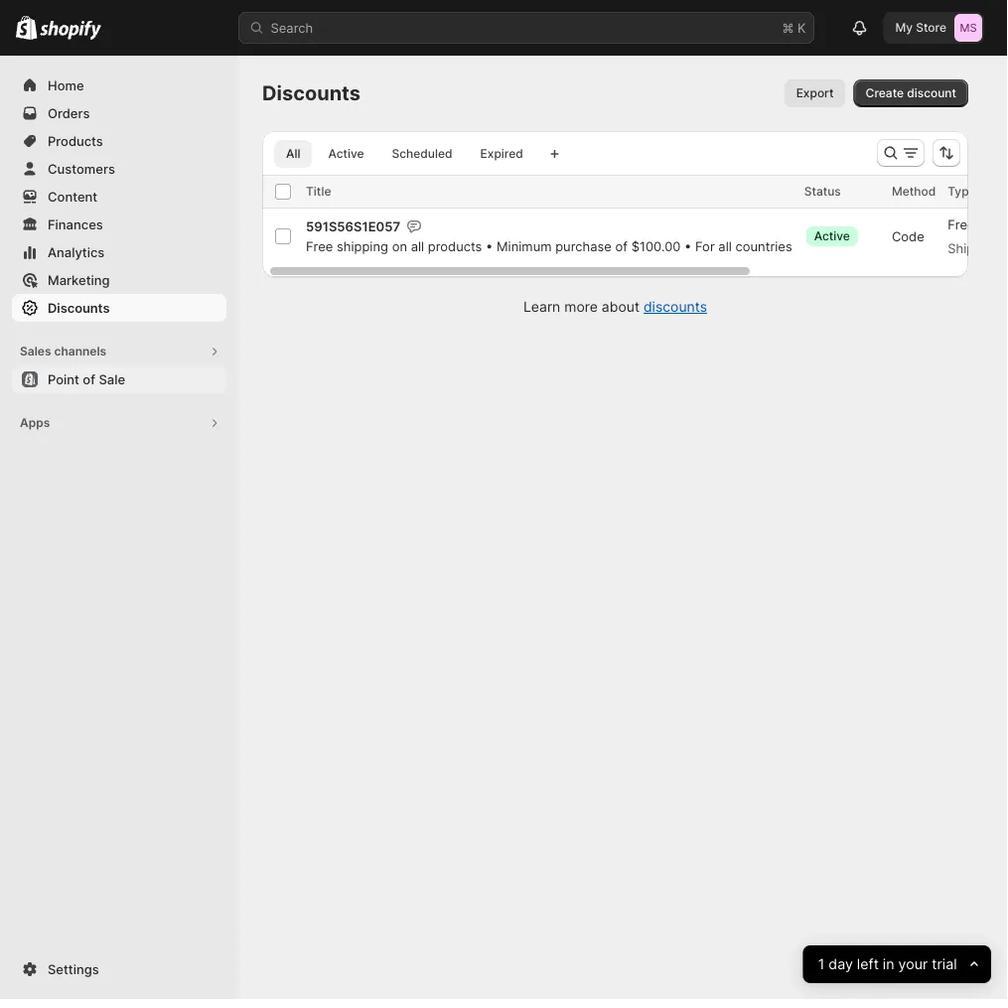 Task type: describe. For each thing, give the bounding box(es) containing it.
0 vertical spatial discounts
[[262, 81, 361, 105]]

active inside "dropdown button"
[[814, 229, 850, 243]]

apps button
[[12, 409, 227, 437]]

point of sale link
[[12, 366, 227, 393]]

status
[[804, 184, 841, 199]]

1 all from the left
[[411, 238, 424, 254]]

free for free shipp shipping d
[[948, 217, 975, 232]]

finances link
[[12, 211, 227, 238]]

analytics link
[[12, 238, 227, 266]]

point of sale button
[[0, 366, 238, 393]]

your
[[899, 956, 928, 973]]

content link
[[12, 183, 227, 211]]

products
[[48, 133, 103, 149]]

my
[[896, 20, 913, 35]]

settings link
[[12, 956, 227, 984]]

1 • from the left
[[486, 238, 493, 254]]

apps
[[20, 416, 50, 430]]

discounts link
[[12, 294, 227, 322]]

content
[[48, 189, 98, 204]]

finances
[[48, 217, 103, 232]]

⌘
[[782, 20, 794, 35]]

purchase
[[556, 238, 612, 254]]

all button
[[274, 140, 312, 168]]

shipp
[[979, 217, 1007, 232]]

my store image
[[955, 14, 983, 42]]

$100.00
[[632, 238, 681, 254]]

1 day left in your trial
[[819, 956, 958, 973]]

free shipp shipping d
[[948, 217, 1007, 256]]

products
[[428, 238, 482, 254]]

orders
[[48, 105, 90, 121]]

discounts
[[644, 299, 707, 315]]

search
[[271, 20, 313, 35]]

2 • from the left
[[685, 238, 692, 254]]

point of sale
[[48, 372, 125, 387]]

of inside button
[[83, 372, 95, 387]]

sales channels
[[20, 344, 106, 359]]

code
[[892, 229, 925, 244]]

expired link
[[468, 140, 535, 168]]

0 vertical spatial active
[[328, 147, 364, 161]]

create discount
[[866, 86, 957, 100]]

countries
[[736, 238, 793, 254]]

tab list containing all
[[270, 139, 539, 168]]

products link
[[12, 127, 227, 155]]



Task type: vqa. For each thing, say whether or not it's contained in the screenshot.
1 DAY LEFT IN YOUR TRIAL
yes



Task type: locate. For each thing, give the bounding box(es) containing it.
my store
[[896, 20, 947, 35]]

sales
[[20, 344, 51, 359]]

day
[[829, 956, 853, 973]]

customers link
[[12, 155, 227, 183]]

active
[[328, 147, 364, 161], [814, 229, 850, 243]]

1 vertical spatial discounts
[[48, 300, 110, 315]]

marketing
[[48, 272, 110, 288]]

0 horizontal spatial active
[[328, 147, 364, 161]]

discounts
[[262, 81, 361, 105], [48, 300, 110, 315]]

sales channels button
[[12, 338, 227, 366]]

method
[[892, 184, 936, 199]]

0 horizontal spatial shopify image
[[16, 15, 37, 39]]

all right on
[[411, 238, 424, 254]]

0 horizontal spatial all
[[411, 238, 424, 254]]

1 horizontal spatial active
[[814, 229, 850, 243]]

free down 591s56s1e057
[[306, 238, 333, 254]]

active button
[[804, 217, 880, 256]]

all
[[286, 147, 300, 161]]

1
[[819, 956, 825, 973]]

tab list
[[270, 139, 539, 168]]

discounts down the marketing
[[48, 300, 110, 315]]

export
[[796, 86, 834, 100]]

1 horizontal spatial discounts
[[262, 81, 361, 105]]

for
[[695, 238, 715, 254]]

1 vertical spatial active
[[814, 229, 850, 243]]

1 horizontal spatial of
[[616, 238, 628, 254]]

⌘ k
[[782, 20, 806, 35]]

0 horizontal spatial of
[[83, 372, 95, 387]]

scheduled link
[[380, 140, 465, 168]]

1 horizontal spatial free
[[948, 217, 975, 232]]

d
[[1005, 240, 1007, 256]]

on
[[392, 238, 407, 254]]

customers
[[48, 161, 115, 176]]

0 vertical spatial of
[[616, 238, 628, 254]]

0 horizontal spatial •
[[486, 238, 493, 254]]

discount
[[907, 86, 957, 100]]

1 vertical spatial free
[[306, 238, 333, 254]]

free shipping on all products • minimum purchase of $100.00 • for all countries
[[306, 238, 793, 254]]

shipping
[[948, 240, 1001, 256]]

trial
[[932, 956, 958, 973]]

2 all from the left
[[719, 238, 732, 254]]

scheduled
[[392, 147, 453, 161]]

1 horizontal spatial shopify image
[[40, 20, 102, 40]]

0 horizontal spatial free
[[306, 238, 333, 254]]

left
[[857, 956, 879, 973]]

orders link
[[12, 99, 227, 127]]

home
[[48, 77, 84, 93]]

•
[[486, 238, 493, 254], [685, 238, 692, 254]]

title button
[[306, 182, 351, 202]]

about
[[602, 299, 640, 315]]

minimum
[[497, 238, 552, 254]]

channels
[[54, 344, 106, 359]]

sale
[[99, 372, 125, 387]]

1 vertical spatial of
[[83, 372, 95, 387]]

free
[[948, 217, 975, 232], [306, 238, 333, 254]]

free up shipping
[[948, 217, 975, 232]]

learn
[[524, 299, 561, 315]]

learn more about discounts
[[524, 299, 707, 315]]

more
[[565, 299, 598, 315]]

• left for
[[685, 238, 692, 254]]

active link
[[316, 140, 376, 168]]

settings
[[48, 962, 99, 977]]

title
[[306, 184, 331, 199]]

marketing link
[[12, 266, 227, 294]]

of left sale
[[83, 372, 95, 387]]

0 vertical spatial free
[[948, 217, 975, 232]]

create discount button
[[854, 79, 969, 107]]

all right for
[[719, 238, 732, 254]]

shopify image
[[16, 15, 37, 39], [40, 20, 102, 40]]

type
[[948, 184, 976, 199]]

discounts up the all
[[262, 81, 361, 105]]

active down status
[[814, 229, 850, 243]]

create
[[866, 86, 904, 100]]

store
[[916, 20, 947, 35]]

1 day left in your trial button
[[803, 946, 992, 984]]

all
[[411, 238, 424, 254], [719, 238, 732, 254]]

shipping
[[337, 238, 388, 254]]

analytics
[[48, 244, 105, 260]]

export button
[[785, 79, 846, 107]]

k
[[798, 20, 806, 35]]

of
[[616, 238, 628, 254], [83, 372, 95, 387]]

free for free shipping on all products • minimum purchase of $100.00 • for all countries
[[306, 238, 333, 254]]

in
[[883, 956, 895, 973]]

point
[[48, 372, 79, 387]]

free inside free shipp shipping d
[[948, 217, 975, 232]]

1 horizontal spatial all
[[719, 238, 732, 254]]

0 horizontal spatial discounts
[[48, 300, 110, 315]]

home link
[[12, 72, 227, 99]]

591s56s1e057
[[306, 219, 400, 234]]

active up title button
[[328, 147, 364, 161]]

• right products
[[486, 238, 493, 254]]

discounts link
[[644, 299, 707, 315]]

1 horizontal spatial •
[[685, 238, 692, 254]]

expired
[[480, 147, 523, 161]]

of left $100.00
[[616, 238, 628, 254]]



